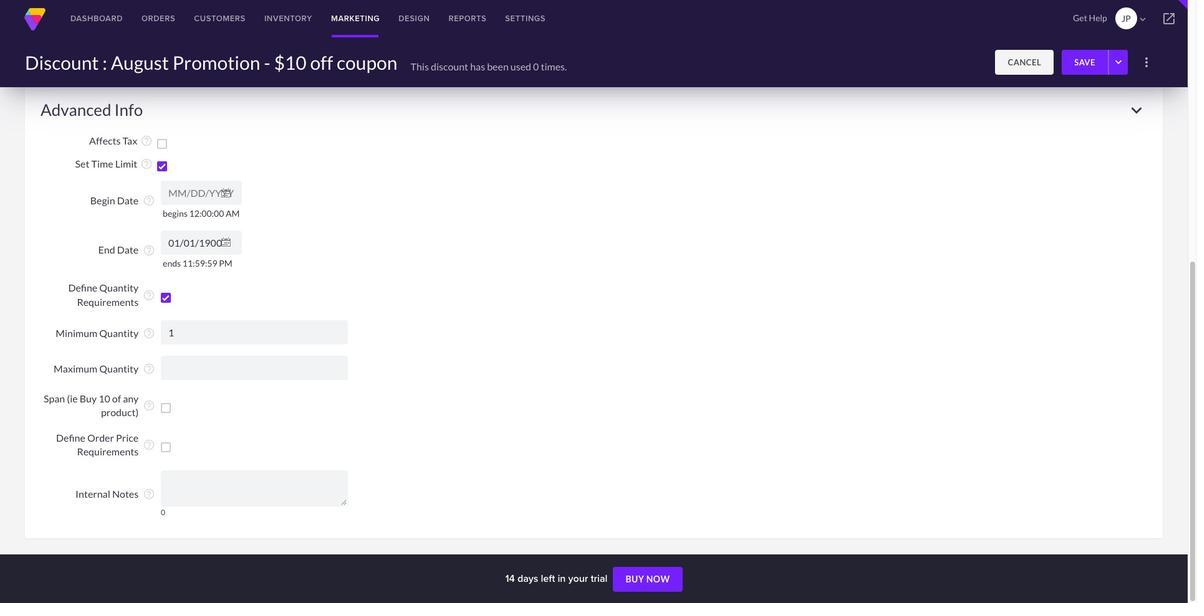 Task type: vqa. For each thing, say whether or not it's contained in the screenshot.
Display Sale Price
no



Task type: describe. For each thing, give the bounding box(es) containing it.
been
[[487, 60, 509, 72]]

more_vert button
[[1135, 50, 1160, 75]]

12:00:00
[[189, 209, 224, 219]]

1 vertical spatial buy
[[626, 575, 645, 585]]

dashboard
[[70, 12, 123, 24]]

advanced help_outline
[[100, 3, 155, 23]]

date for begin date help_outline
[[117, 195, 139, 206]]

help_outline inside define quantity requirements help_outline
[[143, 289, 155, 302]]

span (ie buy 10 of any product) help_outline
[[44, 393, 155, 419]]

minimum
[[56, 327, 97, 339]]

define for help_outline
[[68, 282, 97, 294]]

trial
[[591, 572, 608, 586]]

off
[[310, 51, 333, 74]]

reports
[[449, 12, 487, 24]]

order
[[87, 432, 114, 444]]

has
[[470, 60, 485, 72]]

requirements inside define order price requirements help_outline
[[77, 446, 139, 458]]

 link
[[1151, 0, 1188, 37]]

begins
[[163, 209, 188, 219]]

MM/DD/YYYY text field
[[161, 231, 242, 255]]

maximum
[[54, 363, 97, 375]]

cancel
[[1008, 57, 1042, 67]]

am
[[226, 209, 240, 219]]

pm
[[219, 258, 233, 269]]

14 days left in your trial
[[506, 572, 610, 586]]

customers
[[194, 12, 246, 24]]

define order price requirements help_outline
[[56, 432, 155, 458]]

requirements inside define quantity requirements help_outline
[[77, 296, 139, 308]]

advanced info
[[41, 100, 143, 120]]

settings
[[506, 12, 546, 24]]

price
[[116, 432, 139, 444]]

more_vert
[[1140, 55, 1155, 70]]

discount
[[431, 60, 469, 72]]

limit
[[115, 158, 137, 170]]

sample product
[[202, 5, 271, 17]]

set time limit help_outline
[[75, 158, 153, 170]]

buy now
[[626, 575, 670, 585]]

help_outline inside the affects tax help_outline
[[140, 135, 153, 147]]

in
[[558, 572, 566, 586]]


[[1138, 14, 1149, 25]]

define quantity requirements help_outline
[[68, 282, 155, 308]]

products
[[326, 36, 372, 46]]

:
[[103, 51, 107, 74]]

quantity for minimum quantity help_outline
[[99, 327, 139, 339]]

(ie
[[67, 393, 78, 405]]

clear products link
[[285, 29, 385, 53]]

product
[[236, 5, 271, 17]]

maximum quantity help_outline
[[54, 363, 155, 376]]

advanced link
[[42, 11, 139, 24]]

MM/DD/YYYY text field
[[161, 181, 242, 205]]

discount
[[25, 51, 99, 74]]

help_outline inside maximum quantity help_outline
[[143, 363, 155, 376]]

clear
[[297, 36, 324, 46]]

time
[[91, 158, 113, 170]]

left
[[541, 572, 555, 586]]

get help
[[1074, 12, 1108, 23]]

end
[[98, 244, 115, 256]]

1 horizontal spatial 0
[[533, 60, 539, 72]]

save link
[[1063, 50, 1109, 75]]

august
[[111, 51, 169, 74]]

help_outline inside end date help_outline
[[143, 244, 155, 257]]

days
[[518, 572, 539, 586]]

notes
[[112, 488, 139, 500]]

end date help_outline
[[98, 244, 155, 257]]

help
[[1090, 12, 1108, 23]]

inventory
[[264, 12, 313, 24]]



Task type: locate. For each thing, give the bounding box(es) containing it.
buy
[[80, 393, 97, 405], [626, 575, 645, 585]]

0 horizontal spatial 0
[[161, 508, 165, 518]]

begin date help_outline
[[90, 195, 155, 207]]

help_outline inside internal notes help_outline
[[143, 489, 155, 501]]

date inside end date help_outline
[[117, 244, 139, 256]]

help_outline inside minimum quantity help_outline
[[143, 327, 155, 340]]

affects tax help_outline
[[89, 135, 153, 147]]

buy right (ie
[[80, 393, 97, 405]]

internal notes help_outline
[[76, 488, 155, 501]]

$10
[[274, 51, 307, 74]]

now
[[647, 575, 670, 585]]

your
[[569, 572, 588, 586]]

clear products
[[297, 36, 372, 46]]

0 vertical spatial quantity
[[99, 282, 139, 294]]

define inside define quantity requirements help_outline
[[68, 282, 97, 294]]

quantity up maximum quantity help_outline
[[99, 327, 139, 339]]

ends 11:59:59 pm
[[163, 258, 233, 269]]

advanced for advanced help_outline
[[100, 11, 139, 23]]


[[1162, 11, 1177, 26]]

date right begin
[[117, 195, 139, 206]]

quantity inside define quantity requirements help_outline
[[99, 282, 139, 294]]

None text field
[[161, 321, 348, 345]]

set
[[75, 158, 89, 170]]

1 vertical spatial date
[[117, 244, 139, 256]]

help_outline inside span (ie buy 10 of any product) help_outline
[[143, 400, 155, 412]]

quantity inside minimum quantity help_outline
[[99, 327, 139, 339]]

advanced inside advanced help_outline
[[100, 11, 139, 23]]

product)
[[101, 407, 139, 419]]

begin
[[90, 195, 115, 206]]

quantity down end date help_outline
[[99, 282, 139, 294]]

help_outline inside advanced help_outline
[[143, 3, 155, 16]]

1 vertical spatial define
[[56, 432, 85, 444]]

discount : august promotion - $10 off coupon
[[25, 51, 398, 74]]

advanced for advanced info
[[41, 100, 111, 120]]

advanced up affects on the top left
[[41, 100, 111, 120]]

define for requirements
[[56, 432, 85, 444]]

0 vertical spatial buy
[[80, 393, 97, 405]]

this
[[411, 60, 429, 72]]

2 quantity from the top
[[99, 327, 139, 339]]

requirements up minimum quantity help_outline
[[77, 296, 139, 308]]

quantity up of
[[99, 363, 139, 375]]

define left "order" in the left of the page
[[56, 432, 85, 444]]

3 quantity from the top
[[99, 363, 139, 375]]

tax
[[123, 135, 137, 147]]

quantity inside maximum quantity help_outline
[[99, 363, 139, 375]]

affects
[[89, 135, 121, 147]]

1 horizontal spatial buy
[[626, 575, 645, 585]]

1 date from the top
[[117, 195, 139, 206]]

help_outline inside define order price requirements help_outline
[[143, 439, 155, 452]]

None text field
[[161, 356, 348, 381], [161, 471, 348, 507], [161, 356, 348, 381], [161, 471, 348, 507]]

coupon
[[337, 51, 398, 74]]

minimum quantity help_outline
[[56, 327, 155, 340]]

ends
[[163, 258, 181, 269]]

0 vertical spatial 0
[[533, 60, 539, 72]]

buy inside span (ie buy 10 of any product) help_outline
[[80, 393, 97, 405]]

0 vertical spatial define
[[68, 282, 97, 294]]

1 vertical spatial requirements
[[77, 446, 139, 458]]

buy left the now
[[626, 575, 645, 585]]

2 date from the top
[[117, 244, 139, 256]]

advanced left orders
[[100, 11, 139, 23]]

-
[[264, 51, 271, 74]]

quantity for maximum quantity help_outline
[[99, 363, 139, 375]]

buy now link
[[614, 568, 683, 593]]

1 requirements from the top
[[77, 296, 139, 308]]

define up minimum
[[68, 282, 97, 294]]

0 horizontal spatial buy
[[80, 393, 97, 405]]

1 vertical spatial advanced
[[41, 100, 111, 120]]

this discount has been used 0 times.
[[411, 60, 567, 72]]

sample
[[202, 5, 234, 17]]

internal
[[76, 488, 110, 500]]

info
[[114, 100, 143, 120]]

2 requirements from the top
[[77, 446, 139, 458]]

begins 12:00:00 am
[[163, 209, 240, 219]]

11:59:59
[[183, 258, 217, 269]]

help_outline inside set time limit help_outline
[[140, 158, 153, 170]]

get
[[1074, 12, 1088, 23]]

2 vertical spatial quantity
[[99, 363, 139, 375]]

define inside define order price requirements help_outline
[[56, 432, 85, 444]]

save
[[1075, 57, 1096, 67]]

any
[[123, 393, 139, 405]]

times.
[[541, 60, 567, 72]]

marketing
[[331, 12, 380, 24]]

quantity for define quantity requirements help_outline
[[99, 282, 139, 294]]

0 vertical spatial requirements
[[77, 296, 139, 308]]

14
[[506, 572, 515, 586]]

10
[[99, 393, 110, 405]]

date
[[117, 195, 139, 206], [117, 244, 139, 256]]

expand_more
[[1127, 100, 1148, 121]]

jp
[[1122, 13, 1132, 24]]

date right end
[[117, 244, 139, 256]]

1 vertical spatial quantity
[[99, 327, 139, 339]]

date inside begin date help_outline
[[117, 195, 139, 206]]

1 vertical spatial 0
[[161, 508, 165, 518]]

cancel link
[[996, 50, 1054, 75]]

define
[[68, 282, 97, 294], [56, 432, 85, 444]]

help_outline
[[143, 3, 155, 16], [140, 135, 153, 147], [140, 158, 153, 170], [143, 195, 155, 207], [143, 244, 155, 257], [143, 289, 155, 302], [143, 327, 155, 340], [143, 363, 155, 376], [143, 400, 155, 412], [143, 439, 155, 452], [143, 489, 155, 501]]

span
[[44, 393, 65, 405]]

used
[[511, 60, 532, 72]]

0 vertical spatial advanced
[[100, 11, 139, 23]]

dashboard link
[[61, 0, 132, 37]]

promotion
[[173, 51, 260, 74]]

1 quantity from the top
[[99, 282, 139, 294]]

advanced
[[100, 11, 139, 23], [41, 100, 111, 120]]

help_outline inside begin date help_outline
[[143, 195, 155, 207]]

orders
[[142, 12, 176, 24]]

requirements down "order" in the left of the page
[[77, 446, 139, 458]]

design
[[399, 12, 430, 24]]

0
[[533, 60, 539, 72], [161, 508, 165, 518]]

quantity
[[99, 282, 139, 294], [99, 327, 139, 339], [99, 363, 139, 375]]

date for end date help_outline
[[117, 244, 139, 256]]

0 vertical spatial date
[[117, 195, 139, 206]]

of
[[112, 393, 121, 405]]



